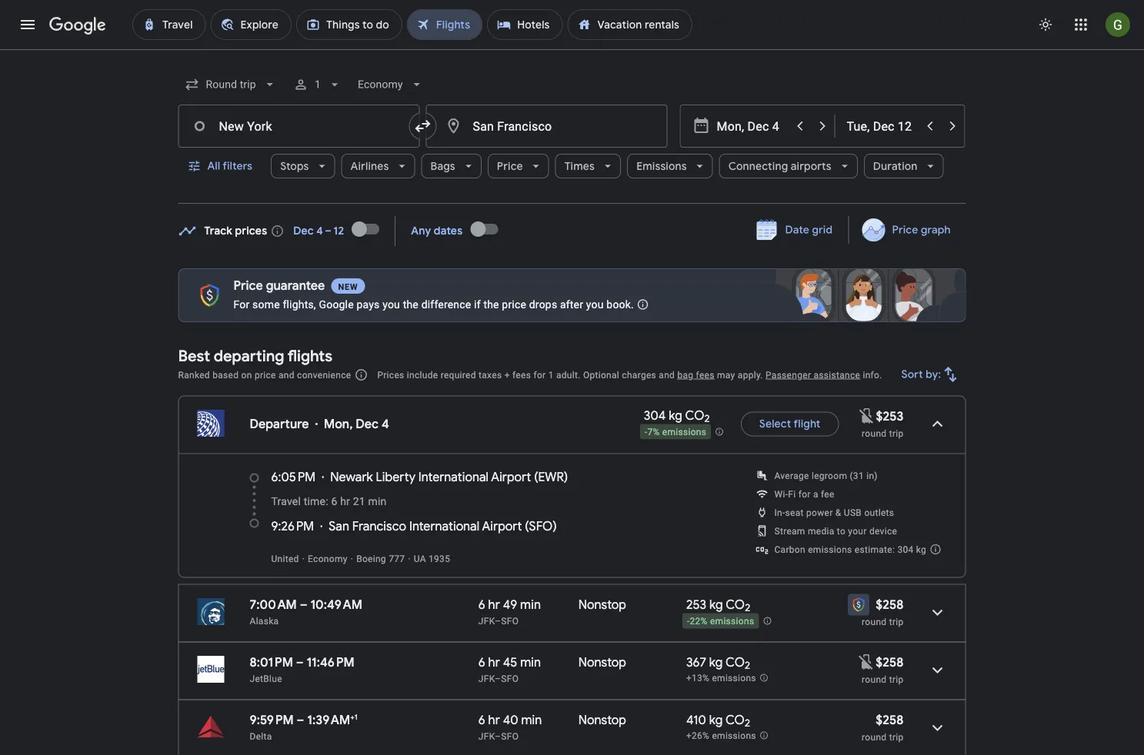 Task type: vqa. For each thing, say whether or not it's contained in the screenshot.
the top the Airport
yes



Task type: describe. For each thing, give the bounding box(es) containing it.
price for price
[[497, 159, 523, 173]]

+13%
[[686, 673, 710, 684]]

( for sfo
[[525, 519, 529, 534]]

+ inside 9:59 pm – 1:39 am + 1
[[350, 712, 355, 722]]

Arrival time: 11:46 PM. text field
[[307, 655, 355, 671]]

round for first 258 us dollars text box from the top of the best departing flights main content
[[862, 674, 887, 685]]

9:26 pm
[[271, 519, 314, 534]]

departing
[[214, 346, 284, 366]]

date grid
[[785, 223, 833, 237]]

total duration 6 hr 49 min. element
[[478, 597, 578, 615]]

airlines button
[[341, 148, 415, 185]]

select
[[759, 417, 791, 431]]

best departing flights
[[178, 346, 332, 366]]

ua 1935
[[414, 554, 450, 564]]

mon,
[[324, 416, 353, 432]]

sfo for 40
[[501, 731, 519, 742]]

round for 258 us dollars text field
[[862, 617, 887, 627]]

connecting
[[728, 159, 788, 173]]

newark liberty international airport ( ewr )
[[330, 469, 568, 485]]

kg for 253
[[709, 597, 723, 613]]

Departure time: 7:00 AM. text field
[[250, 597, 297, 613]]

price graph button
[[852, 216, 963, 244]]

21
[[353, 495, 365, 508]]

2 and from the left
[[659, 370, 675, 380]]

this price for this flight doesn't include overhead bin access. if you need a carry-on bag, use the bags filter to update prices. image for $258
[[857, 653, 876, 671]]

in)
[[867, 470, 878, 481]]

round for 253 us dollars text field
[[862, 428, 887, 439]]

united
[[271, 554, 299, 564]]

– left 1:39 am
[[297, 712, 304, 728]]

time:
[[304, 495, 328, 508]]

adult.
[[556, 370, 581, 380]]

track
[[204, 224, 232, 238]]

convenience
[[297, 370, 351, 380]]

6 for 6 hr 45 min
[[478, 655, 485, 671]]

258 US dollars text field
[[876, 597, 904, 613]]

1 horizontal spatial dec
[[356, 416, 379, 432]]

min for 6 hr 49 min
[[520, 597, 541, 613]]

flights,
[[283, 298, 316, 311]]

sfo for 49
[[501, 616, 519, 627]]

passenger
[[766, 370, 811, 380]]

your
[[848, 526, 867, 537]]

trip inside '$258 round trip'
[[889, 732, 904, 743]]

8:01 pm – 11:46 pm jetblue
[[250, 655, 355, 684]]

francisco
[[352, 519, 406, 534]]

by:
[[926, 368, 941, 382]]

departure
[[250, 416, 309, 432]]

media
[[808, 526, 834, 537]]

Arrival time: 1:39 AM on  Tuesday, December 5. text field
[[307, 712, 358, 728]]

49
[[503, 597, 517, 613]]

0 vertical spatial for
[[534, 370, 546, 380]]

stream
[[774, 526, 805, 537]]

1 inside 9:59 pm – 1:39 am + 1
[[355, 712, 358, 722]]

international for francisco
[[409, 519, 479, 534]]

include
[[407, 370, 438, 380]]

estimate:
[[855, 544, 895, 555]]

flights
[[288, 346, 332, 366]]

flight
[[794, 417, 821, 431]]

10:49 am
[[310, 597, 362, 613]]

22%
[[690, 616, 708, 627]]

wi-
[[774, 489, 788, 500]]

in-
[[774, 507, 785, 518]]

253 kg co 2
[[686, 597, 750, 615]]

253 US dollars text field
[[876, 409, 904, 424]]

total duration 6 hr 40 min. element
[[478, 712, 578, 731]]

carbon
[[774, 544, 805, 555]]

duration
[[873, 159, 918, 173]]

boeing
[[356, 554, 386, 564]]

Departure text field
[[717, 105, 787, 147]]

emissions for +26% emissions
[[712, 731, 756, 742]]

learn more about ranking image
[[354, 368, 368, 382]]

legroom
[[812, 470, 847, 481]]

New feature text field
[[331, 279, 365, 294]]

Arrival time: 10:49 AM. text field
[[310, 597, 362, 613]]

6 hr 49 min jfk – sfo
[[478, 597, 541, 627]]

1 inside popup button
[[315, 78, 321, 91]]

on
[[241, 370, 252, 380]]

40
[[503, 712, 518, 728]]

jfk for 6 hr 40 min
[[478, 731, 495, 742]]

learn more about price guarantee image
[[624, 286, 661, 323]]

1  image from the left
[[302, 554, 305, 564]]

4
[[382, 416, 389, 432]]

co for 253
[[726, 597, 745, 613]]

1 vertical spatial 304
[[897, 544, 914, 555]]

optional
[[583, 370, 619, 380]]

seat
[[785, 507, 804, 518]]

nonstop for 6 hr 49 min
[[578, 597, 626, 613]]

jetblue
[[250, 674, 282, 684]]

difference
[[421, 298, 471, 311]]

trip for 253 us dollars text field
[[889, 428, 904, 439]]

ranked
[[178, 370, 210, 380]]

after
[[560, 298, 583, 311]]

8:01 pm
[[250, 655, 293, 671]]

sfo for 45
[[501, 674, 519, 684]]

– inside the 6 hr 49 min jfk – sfo
[[495, 616, 501, 627]]

1 round trip from the top
[[862, 428, 904, 439]]

none search field containing all filters
[[178, 66, 966, 204]]

average legroom (31 in)
[[774, 470, 878, 481]]

1935
[[429, 554, 450, 564]]

international for liberty
[[418, 469, 489, 485]]

0 horizontal spatial price
[[255, 370, 276, 380]]

304 kg co 2
[[644, 408, 710, 426]]

liberty
[[376, 469, 415, 485]]

emissions
[[636, 159, 687, 173]]

connecting airports
[[728, 159, 832, 173]]

duration button
[[864, 148, 944, 185]]

wi-fi for a fee
[[774, 489, 835, 500]]

dates
[[434, 224, 463, 238]]

2 for 367
[[745, 660, 750, 673]]

based
[[213, 370, 239, 380]]

alaska
[[250, 616, 279, 627]]

410 kg co 2
[[686, 712, 750, 730]]

4 – 12
[[316, 224, 344, 238]]

flight details. leaves john f. kennedy international airport at 8:01 pm on monday, december 4 and arrives at san francisco international airport at 11:46 pm on monday, december 4. image
[[919, 652, 956, 689]]

all filters button
[[178, 148, 265, 185]]

may
[[717, 370, 735, 380]]

+13% emissions
[[686, 673, 756, 684]]

2  image from the left
[[351, 554, 353, 564]]

nonstop flight. element for 6 hr 49 min
[[578, 597, 626, 615]]

1 horizontal spatial for
[[798, 489, 811, 500]]

co for 304
[[685, 408, 704, 423]]

0 vertical spatial price
[[502, 298, 526, 311]]

swap origin and destination. image
[[414, 117, 432, 135]]

bag
[[677, 370, 693, 380]]

emissions for carbon emissions estimate: 304 kg
[[808, 544, 852, 555]]

) for newark liberty international airport ( ewr )
[[564, 469, 568, 485]]

$253
[[876, 409, 904, 424]]

to
[[837, 526, 846, 537]]

1 the from the left
[[403, 298, 419, 311]]

– inside the 6 hr 45 min jfk – sfo
[[495, 674, 501, 684]]

emissions for +13% emissions
[[712, 673, 756, 684]]

11:46 pm
[[307, 655, 355, 671]]

2 for 253
[[745, 602, 750, 615]]

-22% emissions
[[687, 616, 754, 627]]

prices
[[377, 370, 404, 380]]

outlets
[[864, 507, 894, 518]]

a
[[813, 489, 818, 500]]

filters
[[223, 159, 252, 173]]

2 fees from the left
[[696, 370, 715, 380]]

main menu image
[[18, 15, 37, 34]]

– inside 6 hr 40 min jfk – sfo
[[495, 731, 501, 742]]

253
[[686, 597, 706, 613]]

carbon emissions estimate: 304 kilograms element
[[774, 544, 926, 555]]

price for price graph
[[892, 223, 918, 237]]

0 vertical spatial +
[[504, 370, 510, 380]]

any
[[411, 224, 431, 238]]



Task type: locate. For each thing, give the bounding box(es) containing it.
0 horizontal spatial the
[[403, 298, 419, 311]]

3 round from the top
[[862, 674, 887, 685]]

airport for newark liberty international airport
[[491, 469, 531, 485]]

leaves john f. kennedy international airport at 9:59 pm on monday, december 4 and arrives at san francisco international airport at 1:39 am on tuesday, december 5. element
[[250, 712, 358, 728]]

hr left 40
[[488, 712, 500, 728]]

emissions down 410 kg co 2
[[712, 731, 756, 742]]

international up "1935"
[[409, 519, 479, 534]]

min right 45
[[520, 655, 541, 671]]

nonstop for 6 hr 45 min
[[578, 655, 626, 671]]

0 horizontal spatial -
[[645, 427, 647, 438]]

3 nonstop flight. element from the top
[[578, 712, 626, 731]]

1 horizontal spatial -
[[687, 616, 690, 627]]

in-seat power & usb outlets
[[774, 507, 894, 518]]

1 fees from the left
[[512, 370, 531, 380]]

- down the 253
[[687, 616, 690, 627]]

2 for 410
[[745, 717, 750, 730]]

3 $258 from the top
[[876, 712, 904, 728]]

258 us dollars text field left flight details. leaves john f. kennedy international airport at 8:01 pm on monday, december 4 and arrives at san francisco international airport at 11:46 pm on monday, december 4. icon
[[876, 655, 904, 671]]

jfk down total duration 6 hr 49 min. element at bottom
[[478, 616, 495, 627]]

power
[[806, 507, 833, 518]]

co for 367
[[725, 655, 745, 671]]

0 vertical spatial this price for this flight doesn't include overhead bin access. if you need a carry-on bag, use the bags filter to update prices. image
[[858, 407, 876, 425]]

None field
[[178, 71, 284, 98], [352, 71, 430, 98], [178, 71, 284, 98], [352, 71, 430, 98]]

7:00 am – 10:49 am alaska
[[250, 597, 362, 627]]

best
[[178, 346, 210, 366]]

– down total duration 6 hr 40 min. element on the bottom
[[495, 731, 501, 742]]

304
[[644, 408, 666, 423], [897, 544, 914, 555]]

Departure time: 9:59 PM. text field
[[250, 712, 294, 728]]

min right 49 on the left
[[520, 597, 541, 613]]

round down 253 us dollars text field
[[862, 428, 887, 439]]

round up '$258 round trip'
[[862, 674, 887, 685]]

0 vertical spatial dec
[[293, 224, 314, 238]]

sort by:
[[902, 368, 941, 382]]

2 the from the left
[[483, 298, 499, 311]]

apply.
[[738, 370, 763, 380]]

2 vertical spatial nonstop flight. element
[[578, 712, 626, 731]]

6 left 45
[[478, 655, 485, 671]]

price guarantee
[[234, 278, 325, 294]]

some
[[252, 298, 280, 311]]

trip left flight details. leaves john f. kennedy international airport at 8:01 pm on monday, december 4 and arrives at san francisco international airport at 11:46 pm on monday, december 4. icon
[[889, 674, 904, 685]]

1 vertical spatial 258 us dollars text field
[[876, 712, 904, 728]]

emissions down the 367 kg co 2
[[712, 673, 756, 684]]

304 right estimate:
[[897, 544, 914, 555]]

flight details. leaves john f. kennedy international airport at 9:59 pm on monday, december 4 and arrives at san francisco international airport at 1:39 am on tuesday, december 5. image
[[919, 710, 956, 747]]

- down 304 kg co 2
[[645, 427, 647, 438]]

hr inside the 6 hr 49 min jfk – sfo
[[488, 597, 500, 613]]

$258 left flight details. leaves john f. kennedy international airport at 8:01 pm on monday, december 4 and arrives at san francisco international airport at 11:46 pm on monday, december 4. icon
[[876, 655, 904, 671]]

2 vertical spatial nonstop
[[578, 712, 626, 728]]

6 inside 6 hr 40 min jfk – sfo
[[478, 712, 485, 728]]

1 vertical spatial international
[[409, 519, 479, 534]]

0 horizontal spatial fees
[[512, 370, 531, 380]]

newark
[[330, 469, 373, 485]]

international up san francisco international airport ( sfo )
[[418, 469, 489, 485]]

6 inside the 6 hr 45 min jfk – sfo
[[478, 655, 485, 671]]

economy
[[308, 554, 348, 564]]

kg for 304
[[669, 408, 682, 423]]

0 vertical spatial price
[[497, 159, 523, 173]]

loading results progress bar
[[0, 49, 1144, 52]]

$258 left flight details. leaves john f. kennedy international airport at 9:59 pm on monday, december 4 and arrives at san francisco international airport at 1:39 am on tuesday, december 5. icon
[[876, 712, 904, 728]]

kg inside the 367 kg co 2
[[709, 655, 723, 671]]

this price for this flight doesn't include overhead bin access. if you need a carry-on bag, use the bags filter to update prices. image down 258 us dollars text field
[[857, 653, 876, 671]]

258 us dollars text field left flight details. leaves john f. kennedy international airport at 9:59 pm on monday, december 4 and arrives at san francisco international airport at 1:39 am on tuesday, december 5. icon
[[876, 712, 904, 728]]

1 vertical spatial price
[[255, 370, 276, 380]]

2 you from the left
[[586, 298, 604, 311]]

0 horizontal spatial )
[[553, 519, 557, 534]]

0 horizontal spatial +
[[350, 712, 355, 722]]

all
[[207, 159, 220, 173]]

None text field
[[178, 105, 420, 148], [426, 105, 667, 148], [178, 105, 420, 148], [426, 105, 667, 148]]

6 right time:
[[331, 495, 337, 508]]

airport down newark liberty international airport ( ewr ) at the bottom of page
[[482, 519, 522, 534]]

price graph
[[892, 223, 951, 237]]

1 horizontal spatial (
[[534, 469, 538, 485]]

kg
[[669, 408, 682, 423], [916, 544, 926, 555], [709, 597, 723, 613], [709, 655, 723, 671], [709, 712, 723, 728]]

6 for 6 hr 49 min
[[478, 597, 485, 613]]

2 vertical spatial price
[[234, 278, 263, 294]]

total duration 6 hr 45 min. element
[[478, 655, 578, 673]]

round trip for 367
[[862, 674, 904, 685]]

price
[[502, 298, 526, 311], [255, 370, 276, 380]]

jfk down "total duration 6 hr 45 min." element
[[478, 674, 495, 684]]

1 horizontal spatial +
[[504, 370, 510, 380]]

book.
[[607, 298, 634, 311]]

mon, dec 4
[[324, 416, 389, 432]]

sfo inside 6 hr 40 min jfk – sfo
[[501, 731, 519, 742]]

price right bags popup button
[[497, 159, 523, 173]]

2 trip from the top
[[889, 617, 904, 627]]

for left adult.
[[534, 370, 546, 380]]

1 vertical spatial jfk
[[478, 674, 495, 684]]

Departure time: 6:05 PM. text field
[[271, 469, 316, 485]]

sfo inside the 6 hr 49 min jfk – sfo
[[501, 616, 519, 627]]

san
[[329, 519, 349, 534]]

kg inside 304 kg co 2
[[669, 408, 682, 423]]

None search field
[[178, 66, 966, 204]]

change appearance image
[[1027, 6, 1064, 43]]

2 round trip from the top
[[862, 617, 904, 627]]

1 vertical spatial price
[[892, 223, 918, 237]]

6:05 pm
[[271, 469, 316, 485]]

stream media to your device
[[774, 526, 897, 537]]

kg inside 253 kg co 2
[[709, 597, 723, 613]]

– inside "7:00 am – 10:49 am alaska"
[[300, 597, 307, 613]]

1 round from the top
[[862, 428, 887, 439]]

emissions down stream media to your device at right
[[808, 544, 852, 555]]

min
[[368, 495, 387, 508], [520, 597, 541, 613], [520, 655, 541, 671], [521, 712, 542, 728]]

-7% emissions
[[645, 427, 706, 438]]

2 nonstop from the top
[[578, 655, 626, 671]]

prices
[[235, 224, 267, 238]]

1 vertical spatial dec
[[356, 416, 379, 432]]

3 nonstop from the top
[[578, 712, 626, 728]]

guarantee
[[266, 278, 325, 294]]

date
[[785, 223, 809, 237]]

+ down "11:46 pm" text field
[[350, 712, 355, 722]]

nonstop for 6 hr 40 min
[[578, 712, 626, 728]]

7%
[[647, 427, 660, 438]]

0 vertical spatial )
[[564, 469, 568, 485]]

dec right learn more about tracked prices image
[[293, 224, 314, 238]]

0 horizontal spatial  image
[[302, 554, 305, 564]]

jfk down total duration 6 hr 40 min. element on the bottom
[[478, 731, 495, 742]]

co inside 304 kg co 2
[[685, 408, 704, 423]]

1 this price for this flight doesn't include overhead bin access. if you need a carry-on bag, use the bags filter to update prices. image from the top
[[858, 407, 876, 425]]

– down "total duration 6 hr 45 min." element
[[495, 674, 501, 684]]

304 inside 304 kg co 2
[[644, 408, 666, 423]]

kg inside 410 kg co 2
[[709, 712, 723, 728]]

–
[[300, 597, 307, 613], [495, 616, 501, 627], [296, 655, 304, 671], [495, 674, 501, 684], [297, 712, 304, 728], [495, 731, 501, 742]]

round trip down 258 us dollars text field
[[862, 617, 904, 627]]

0 vertical spatial 258 us dollars text field
[[876, 655, 904, 671]]

 image right the united
[[302, 554, 305, 564]]

3 trip from the top
[[889, 674, 904, 685]]

sfo down 45
[[501, 674, 519, 684]]

4 round from the top
[[862, 732, 887, 743]]

1 vertical spatial 1
[[548, 370, 554, 380]]

1 horizontal spatial 1
[[355, 712, 358, 722]]

1 jfk from the top
[[478, 616, 495, 627]]

6 for 6 hr 40 min
[[478, 712, 485, 728]]

– down total duration 6 hr 49 min. element at bottom
[[495, 616, 501, 627]]

2 inside the 367 kg co 2
[[745, 660, 750, 673]]

hr left 21
[[340, 495, 350, 508]]

jfk inside 6 hr 40 min jfk – sfo
[[478, 731, 495, 742]]

1 vertical spatial +
[[350, 712, 355, 722]]

price left 'drops'
[[502, 298, 526, 311]]

0 vertical spatial 1
[[315, 78, 321, 91]]

– right departure time: 7:00 am. text box
[[300, 597, 307, 613]]

dec left the 4
[[356, 416, 379, 432]]

co up +26% emissions
[[725, 712, 745, 728]]

367
[[686, 655, 706, 671]]

passenger assistance button
[[766, 370, 860, 380]]

410
[[686, 712, 706, 728]]

6 inside the 6 hr 49 min jfk – sfo
[[478, 597, 485, 613]]

1 horizontal spatial 304
[[897, 544, 914, 555]]

– inside '8:01 pm – 11:46 pm jetblue'
[[296, 655, 304, 671]]

0 horizontal spatial (
[[525, 519, 529, 534]]

round left flight details. leaves john f. kennedy international airport at 9:59 pm on monday, december 4 and arrives at san francisco international airport at 1:39 am on tuesday, december 5. icon
[[862, 732, 887, 743]]

ranked based on price and convenience
[[178, 370, 351, 380]]

(31
[[850, 470, 864, 481]]

1 vertical spatial nonstop flight. element
[[578, 655, 626, 673]]

(
[[534, 469, 538, 485], [525, 519, 529, 534]]

usb
[[844, 507, 862, 518]]

min right 40
[[521, 712, 542, 728]]

nonstop flight. element for 6 hr 45 min
[[578, 655, 626, 673]]

1 button
[[287, 66, 348, 103]]

if
[[474, 298, 481, 311]]

round
[[862, 428, 887, 439], [862, 617, 887, 627], [862, 674, 887, 685], [862, 732, 887, 743]]

1 nonstop from the top
[[578, 597, 626, 613]]

Arrival time: 9:26 PM. text field
[[271, 519, 314, 534]]

nonstop flight. element for 6 hr 40 min
[[578, 712, 626, 731]]

2 inside 304 kg co 2
[[704, 412, 710, 426]]

0 vertical spatial $258
[[876, 597, 904, 613]]

price right on
[[255, 370, 276, 380]]

 image
[[302, 554, 305, 564], [351, 554, 353, 564]]

min right 21
[[368, 495, 387, 508]]

learn more about tracked prices image
[[270, 224, 284, 238]]

for left a
[[798, 489, 811, 500]]

fees right the taxes
[[512, 370, 531, 380]]

2 horizontal spatial price
[[892, 223, 918, 237]]

hr for 6 hr 40 min
[[488, 712, 500, 728]]

travel
[[271, 495, 301, 508]]

1 trip from the top
[[889, 428, 904, 439]]

emissions down 253 kg co 2
[[710, 616, 754, 627]]

Departure time: 8:01 PM. text field
[[250, 655, 293, 671]]

0 vertical spatial -
[[645, 427, 647, 438]]

kg up '-22% emissions' in the bottom right of the page
[[709, 597, 723, 613]]

258 US dollars text field
[[876, 655, 904, 671], [876, 712, 904, 728]]

0 vertical spatial airport
[[491, 469, 531, 485]]

hr inside the 6 hr 45 min jfk – sfo
[[488, 655, 500, 671]]

6 left 49 on the left
[[478, 597, 485, 613]]

sort by: button
[[895, 356, 966, 393]]

min inside the 6 hr 49 min jfk – sfo
[[520, 597, 541, 613]]

1 vertical spatial round trip
[[862, 617, 904, 627]]

bags
[[431, 159, 455, 173]]

you right pays
[[383, 298, 400, 311]]

hr for 6 hr 45 min
[[488, 655, 500, 671]]

2 up +13% emissions at right
[[745, 660, 750, 673]]

trip for 258 us dollars text field
[[889, 617, 904, 627]]

kg up +26% emissions
[[709, 712, 723, 728]]

- for 253
[[687, 616, 690, 627]]

jfk for 6 hr 49 min
[[478, 616, 495, 627]]

fees right bag
[[696, 370, 715, 380]]

1 vertical spatial )
[[553, 519, 557, 534]]

and
[[279, 370, 295, 380], [659, 370, 675, 380]]

4 trip from the top
[[889, 732, 904, 743]]

date grid button
[[745, 216, 845, 244]]

hr left 49 on the left
[[488, 597, 500, 613]]

kg for 410
[[709, 712, 723, 728]]

round trip down 253 us dollars text field
[[862, 428, 904, 439]]

+
[[504, 370, 510, 380], [350, 712, 355, 722]]

2 jfk from the top
[[478, 674, 495, 684]]

co inside the 367 kg co 2
[[725, 655, 745, 671]]

6 left 40
[[478, 712, 485, 728]]

0 vertical spatial round trip
[[862, 428, 904, 439]]

connecting airports button
[[719, 148, 858, 185]]

0 horizontal spatial 304
[[644, 408, 666, 423]]

1 vertical spatial -
[[687, 616, 690, 627]]

2 vertical spatial round trip
[[862, 674, 904, 685]]

2 vertical spatial jfk
[[478, 731, 495, 742]]

kg up +13% emissions at right
[[709, 655, 723, 671]]

1 horizontal spatial )
[[564, 469, 568, 485]]

round trip
[[862, 428, 904, 439], [862, 617, 904, 627], [862, 674, 904, 685]]

emissions button
[[627, 148, 713, 185]]

1 vertical spatial for
[[798, 489, 811, 500]]

2 horizontal spatial 1
[[548, 370, 554, 380]]

2 for 304
[[704, 412, 710, 426]]

graph
[[921, 223, 951, 237]]

1 horizontal spatial the
[[483, 298, 499, 311]]

trip down $253
[[889, 428, 904, 439]]

min inside the 6 hr 45 min jfk – sfo
[[520, 655, 541, 671]]

jfk inside the 6 hr 49 min jfk – sfo
[[478, 616, 495, 627]]

price up for
[[234, 278, 263, 294]]

co for 410
[[725, 712, 745, 728]]

jfk for 6 hr 45 min
[[478, 674, 495, 684]]

hr for 6 hr 49 min
[[488, 597, 500, 613]]

1 vertical spatial $258
[[876, 655, 904, 671]]

1 258 us dollars text field from the top
[[876, 655, 904, 671]]

) for san francisco international airport ( sfo )
[[553, 519, 557, 534]]

1 vertical spatial (
[[525, 519, 529, 534]]

trip for first 258 us dollars text box from the top of the best departing flights main content
[[889, 674, 904, 685]]

$258 left flight details. leaves john f. kennedy international airport at 7:00 am on monday, december 4 and arrives at san francisco international airport at 10:49 am on monday, december 4. image
[[876, 597, 904, 613]]

0 vertical spatial 304
[[644, 408, 666, 423]]

dec inside find the best price region
[[293, 224, 314, 238]]

1 vertical spatial this price for this flight doesn't include overhead bin access. if you need a carry-on bag, use the bags filter to update prices. image
[[857, 653, 876, 671]]

+ right the taxes
[[504, 370, 510, 380]]

1 and from the left
[[279, 370, 295, 380]]

1 horizontal spatial price
[[497, 159, 523, 173]]

for
[[234, 298, 250, 311]]

price button
[[488, 148, 549, 185]]

kg up -7% emissions
[[669, 408, 682, 423]]

round trip for 253
[[862, 617, 904, 627]]

)
[[564, 469, 568, 485], [553, 519, 557, 534]]

round trip up '$258 round trip'
[[862, 674, 904, 685]]

0 vertical spatial nonstop flight. element
[[578, 597, 626, 615]]

1 nonstop flight. element from the top
[[578, 597, 626, 615]]

taxes
[[479, 370, 502, 380]]

$258 for 367
[[876, 655, 904, 671]]

hr left 45
[[488, 655, 500, 671]]

0 vertical spatial nonstop
[[578, 597, 626, 613]]

min for 6 hr 40 min
[[521, 712, 542, 728]]

google
[[319, 298, 354, 311]]

2 $258 from the top
[[876, 655, 904, 671]]

2 vertical spatial 1
[[355, 712, 358, 722]]

-
[[645, 427, 647, 438], [687, 616, 690, 627]]

1 horizontal spatial fees
[[696, 370, 715, 380]]

0 vertical spatial international
[[418, 469, 489, 485]]

( for ewr
[[534, 469, 538, 485]]

- for 304
[[645, 427, 647, 438]]

sfo down ewr
[[529, 519, 553, 534]]

co inside 410 kg co 2
[[725, 712, 745, 728]]

dec 4 – 12
[[293, 224, 344, 238]]

2 inside 410 kg co 2
[[745, 717, 750, 730]]

you right after
[[586, 298, 604, 311]]

6 hr 40 min jfk – sfo
[[478, 712, 542, 742]]

1:39 am
[[307, 712, 350, 728]]

emissions down 304 kg co 2
[[662, 427, 706, 438]]

2 up -7% emissions
[[704, 412, 710, 426]]

hr inside 6 hr 40 min jfk – sfo
[[488, 712, 500, 728]]

best departing flights main content
[[178, 211, 966, 756]]

the right if at top
[[483, 298, 499, 311]]

kg for 367
[[709, 655, 723, 671]]

min for 6 hr 45 min
[[520, 655, 541, 671]]

required
[[441, 370, 476, 380]]

bags button
[[421, 148, 482, 185]]

co up '-22% emissions' in the bottom right of the page
[[726, 597, 745, 613]]

price inside button
[[892, 223, 918, 237]]

round down 258 us dollars text field
[[862, 617, 887, 627]]

leaves john f. kennedy international airport at 7:00 am on monday, december 4 and arrives at san francisco international airport at 10:49 am on monday, december 4. element
[[250, 597, 362, 613]]

find the best price region
[[178, 211, 966, 256]]

2 inside 253 kg co 2
[[745, 602, 750, 615]]

2 round from the top
[[862, 617, 887, 627]]

Return text field
[[847, 105, 918, 147]]

trip left flight details. leaves john f. kennedy international airport at 9:59 pm on monday, december 4 and arrives at san francisco international airport at 1:39 am on tuesday, december 5. icon
[[889, 732, 904, 743]]

and down flights
[[279, 370, 295, 380]]

international
[[418, 469, 489, 485], [409, 519, 479, 534]]

this price for this flight doesn't include overhead bin access. if you need a carry-on bag, use the bags filter to update prices. image down assistance
[[858, 407, 876, 425]]

$258 inside '$258 round trip'
[[876, 712, 904, 728]]

1 vertical spatial nonstop
[[578, 655, 626, 671]]

co up -7% emissions
[[685, 408, 704, 423]]

3 jfk from the top
[[478, 731, 495, 742]]

0 horizontal spatial and
[[279, 370, 295, 380]]

charges
[[622, 370, 656, 380]]

min inside 6 hr 40 min jfk – sfo
[[521, 712, 542, 728]]

0 horizontal spatial price
[[234, 278, 263, 294]]

price left graph
[[892, 223, 918, 237]]

co inside 253 kg co 2
[[726, 597, 745, 613]]

1 vertical spatial airport
[[482, 519, 522, 534]]

&
[[835, 507, 841, 518]]

airport for san francisco international airport
[[482, 519, 522, 534]]

sfo down 49 on the left
[[501, 616, 519, 627]]

0 horizontal spatial for
[[534, 370, 546, 380]]

 image left boeing
[[351, 554, 353, 564]]

0 horizontal spatial 1
[[315, 78, 321, 91]]

and left bag
[[659, 370, 675, 380]]

1 you from the left
[[383, 298, 400, 311]]

2 up '-22% emissions' in the bottom right of the page
[[745, 602, 750, 615]]

jfk inside the 6 hr 45 min jfk – sfo
[[478, 674, 495, 684]]

kg right estimate:
[[916, 544, 926, 555]]

san francisco international airport ( sfo )
[[329, 519, 557, 534]]

sfo down 40
[[501, 731, 519, 742]]

delta
[[250, 731, 272, 742]]

price for price guarantee
[[234, 278, 263, 294]]

0 vertical spatial (
[[534, 469, 538, 485]]

3 round trip from the top
[[862, 674, 904, 685]]

$258 for 253
[[876, 597, 904, 613]]

6
[[331, 495, 337, 508], [478, 597, 485, 613], [478, 655, 485, 671], [478, 712, 485, 728]]

1 horizontal spatial and
[[659, 370, 675, 380]]

this price for this flight doesn't include overhead bin access. if you need a carry-on bag, use the bags filter to update prices. image for $253
[[858, 407, 876, 425]]

trip down 258 us dollars text field
[[889, 617, 904, 627]]

sfo inside the 6 hr 45 min jfk – sfo
[[501, 674, 519, 684]]

leaves john f. kennedy international airport at 8:01 pm on monday, december 4 and arrives at san francisco international airport at 11:46 pm on monday, december 4. element
[[250, 655, 355, 671]]

2 258 us dollars text field from the top
[[876, 712, 904, 728]]

1 horizontal spatial you
[[586, 298, 604, 311]]

0 horizontal spatial dec
[[293, 224, 314, 238]]

0 vertical spatial jfk
[[478, 616, 495, 627]]

this price for this flight doesn't include overhead bin access. if you need a carry-on bag, use the bags filter to update prices. image
[[858, 407, 876, 425], [857, 653, 876, 671]]

1 $258 from the top
[[876, 597, 904, 613]]

co up +13% emissions at right
[[725, 655, 745, 671]]

– right the 8:01 pm
[[296, 655, 304, 671]]

price inside popup button
[[497, 159, 523, 173]]

2 nonstop flight. element from the top
[[578, 655, 626, 673]]

nonstop
[[578, 597, 626, 613], [578, 655, 626, 671], [578, 712, 626, 728]]

new
[[338, 282, 358, 292]]

airport left ewr
[[491, 469, 531, 485]]

2 vertical spatial $258
[[876, 712, 904, 728]]

flight details. leaves john f. kennedy international airport at 7:00 am on monday, december 4 and arrives at san francisco international airport at 10:49 am on monday, december 4. image
[[919, 594, 956, 631]]

 image
[[315, 417, 318, 432]]

the left difference
[[403, 298, 419, 311]]

for some flights, google pays you the difference if the price drops after you book.
[[234, 298, 634, 311]]

round inside '$258 round trip'
[[862, 732, 887, 743]]

bag fees button
[[677, 370, 715, 380]]

nonstop flight. element
[[578, 597, 626, 615], [578, 655, 626, 673], [578, 712, 626, 731]]

1 horizontal spatial  image
[[351, 554, 353, 564]]

0 horizontal spatial you
[[383, 298, 400, 311]]

1 horizontal spatial price
[[502, 298, 526, 311]]

all filters
[[207, 159, 252, 173]]

304 up 7%
[[644, 408, 666, 423]]

2 up +26% emissions
[[745, 717, 750, 730]]

2 this price for this flight doesn't include overhead bin access. if you need a carry-on bag, use the bags filter to update prices. image from the top
[[857, 653, 876, 671]]



